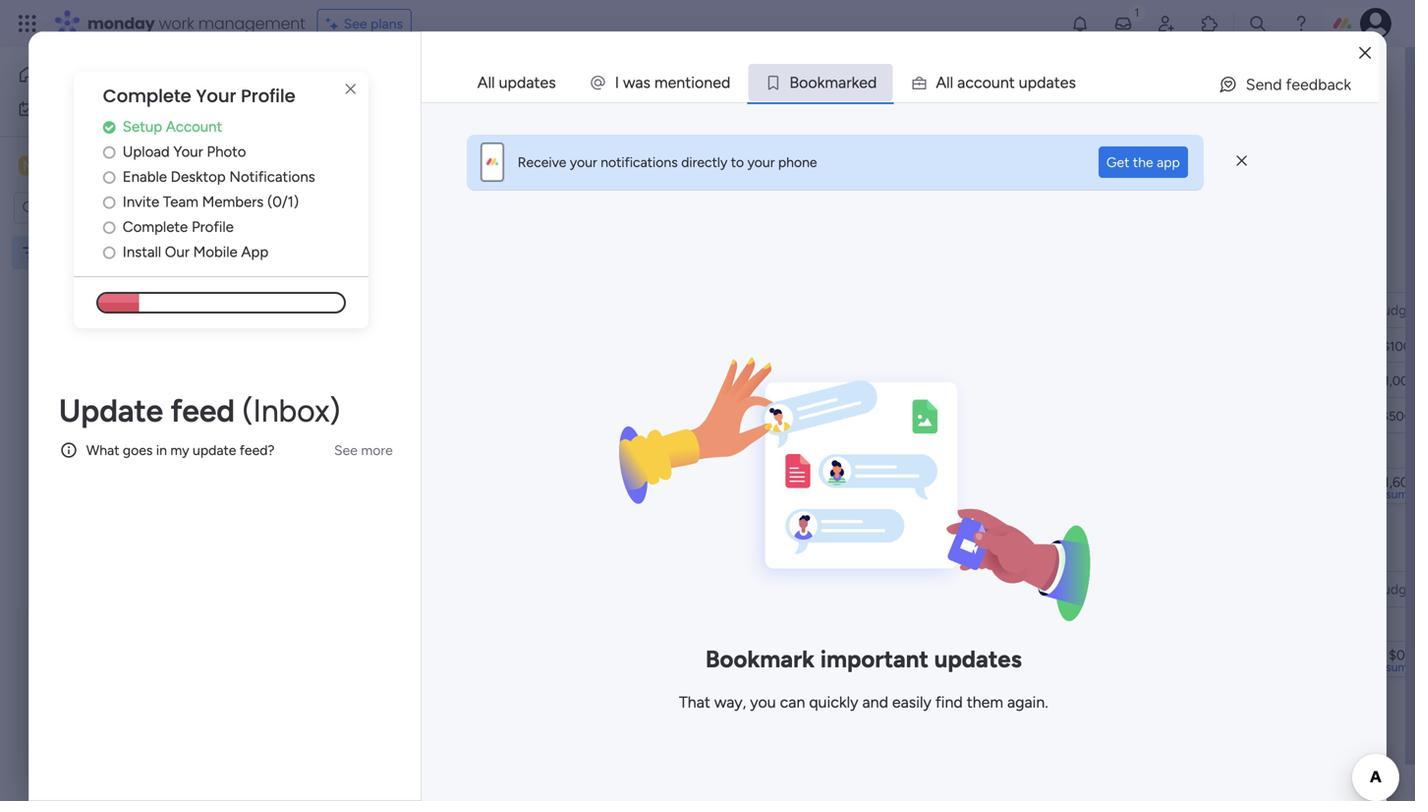 Task type: vqa. For each thing, say whether or not it's contained in the screenshot.
My first board inside the LIST BOX
yes



Task type: locate. For each thing, give the bounding box(es) containing it.
1 vertical spatial profile
[[192, 218, 234, 236]]

2 l from the left
[[950, 73, 954, 92]]

1 image
[[1128, 1, 1146, 23]]

n
[[677, 73, 685, 92], [704, 73, 713, 92], [1000, 73, 1009, 92]]

complete up install
[[123, 218, 188, 236]]

1 vertical spatial nov
[[967, 408, 991, 424]]

complete up setup
[[103, 84, 191, 109]]

0 vertical spatial nov
[[968, 373, 992, 388]]

0 vertical spatial your
[[196, 84, 236, 109]]

1 budget from the top
[[1375, 302, 1415, 318]]

help image
[[1292, 14, 1311, 33]]

circle o image for enable
[[103, 170, 116, 185]]

option
[[0, 235, 251, 239]]

close image
[[1360, 46, 1371, 60]]

0 vertical spatial invite
[[1276, 76, 1310, 93]]

0 horizontal spatial s
[[643, 73, 651, 92]]

new
[[365, 720, 391, 737]]

board
[[416, 62, 510, 106], [96, 244, 132, 261]]

profile down invite team members (0/1)
[[192, 218, 234, 236]]

owner
[[715, 581, 756, 598]]

my first board
[[299, 62, 510, 106], [46, 244, 132, 261]]

update
[[193, 442, 236, 458]]

1 e from the left
[[668, 73, 677, 92]]

3 d from the left
[[1037, 73, 1046, 92]]

0 vertical spatial work
[[159, 12, 194, 34]]

3 e from the left
[[859, 73, 868, 92]]

your right to at the right top
[[748, 154, 775, 171]]

upload your photo
[[123, 143, 246, 161]]

d for i w a s m e n t i o n e d
[[721, 73, 731, 92]]

2 circle o image from the top
[[103, 170, 116, 185]]

0 vertical spatial 1
[[1322, 76, 1328, 93]]

Budget field
[[1370, 299, 1415, 321], [1370, 578, 1415, 600]]

new project
[[306, 197, 382, 214]]

sum inside "$1,600 sum"
[[1386, 487, 1408, 501]]

2 sum from the top
[[1386, 660, 1408, 674]]

Search in workspace field
[[41, 197, 164, 219]]

invite
[[1276, 76, 1310, 93], [123, 193, 159, 211]]

t up keep
[[685, 73, 691, 92]]

Next month field
[[333, 539, 447, 564]]

2 a from the left
[[838, 73, 847, 92]]

updates up them
[[934, 645, 1022, 674]]

1 vertical spatial invite
[[123, 193, 159, 211]]

month right next
[[382, 539, 442, 564]]

Search field
[[457, 192, 516, 219]]

check circle image
[[103, 120, 116, 134]]

l right a on the top right
[[950, 73, 954, 92]]

timelines
[[595, 110, 651, 126]]

1 horizontal spatial your
[[748, 154, 775, 171]]

o up where
[[799, 73, 808, 92]]

u left p
[[992, 73, 1000, 92]]

project left 3
[[372, 408, 416, 425]]

my up manage
[[299, 62, 344, 106]]

work inside button
[[66, 100, 95, 117]]

1 horizontal spatial profile
[[241, 84, 296, 109]]

n left the i
[[677, 73, 685, 92]]

5 circle o image from the top
[[103, 245, 116, 260]]

2 horizontal spatial t
[[1054, 73, 1060, 92]]

my first board up type
[[299, 62, 510, 106]]

$100
[[1383, 339, 1412, 354]]

1 vertical spatial and
[[863, 693, 889, 712]]

circle o image up search in workspace field
[[103, 170, 116, 185]]

0 horizontal spatial m
[[655, 73, 668, 92]]

v2 done deadline image
[[923, 371, 939, 390]]

my
[[299, 62, 344, 106], [43, 100, 62, 117], [46, 244, 65, 261]]

work right monday
[[159, 12, 194, 34]]

4 circle o image from the top
[[103, 220, 116, 235]]

e right the i
[[713, 73, 721, 92]]

3 circle o image from the top
[[103, 195, 116, 210]]

1 horizontal spatial invite
[[1276, 76, 1310, 93]]

your for photo
[[173, 143, 203, 161]]

0 vertical spatial budget field
[[1370, 299, 1415, 321]]

2 u from the left
[[1019, 73, 1028, 92]]

1 horizontal spatial n
[[704, 73, 713, 92]]

all
[[478, 73, 495, 92]]

0 vertical spatial budget
[[1375, 302, 1415, 318]]

my
[[170, 442, 189, 458]]

i w a s m e n t i o n e d
[[615, 73, 731, 92]]

invite inside button
[[1276, 76, 1310, 93]]

nov left 17 on the top right of page
[[968, 373, 992, 388]]

invite down enable
[[123, 193, 159, 211]]

that way, you can quickly and easily find them again.
[[679, 693, 1048, 712]]

all updates link
[[462, 64, 572, 101]]

0 vertical spatial board
[[416, 62, 510, 106]]

l up more
[[947, 73, 950, 92]]

budget
[[1375, 302, 1415, 318], [1375, 581, 1415, 598]]

a
[[635, 73, 643, 92], [838, 73, 847, 92], [958, 73, 966, 92], [1046, 73, 1054, 92]]

1 horizontal spatial s
[[1069, 73, 1076, 92]]

of right type
[[410, 110, 423, 126]]

install our mobile app
[[123, 243, 269, 261]]

a right a on the top right
[[958, 73, 966, 92]]

t left p
[[1009, 73, 1015, 92]]

budget for first budget field from the bottom of the page
[[1375, 581, 1415, 598]]

team
[[163, 193, 198, 211]]

enable desktop notifications link
[[103, 166, 368, 188]]

$1,600 sum
[[1376, 474, 1415, 501]]

work
[[159, 12, 194, 34], [66, 100, 95, 117]]

4 e from the left
[[1060, 73, 1069, 92]]

1 budget field from the top
[[1370, 299, 1415, 321]]

1 of from the left
[[410, 110, 423, 126]]

project 2
[[372, 373, 427, 389]]

0 horizontal spatial board
[[96, 244, 132, 261]]

nov 18
[[967, 408, 1007, 424]]

circle o image for invite
[[103, 195, 116, 210]]

Owner field
[[710, 578, 761, 600]]

set
[[573, 110, 592, 126]]

circle o image for upload
[[103, 145, 116, 160]]

them
[[967, 693, 1004, 712]]

first down search in workspace field
[[68, 244, 93, 261]]

d
[[721, 73, 731, 92], [868, 73, 877, 92], [1037, 73, 1046, 92]]

0 horizontal spatial updates
[[499, 73, 556, 92]]

sum
[[1386, 487, 1408, 501], [1386, 660, 1408, 674]]

1 horizontal spatial my first board
[[299, 62, 510, 106]]

a right i
[[635, 73, 643, 92]]

t right p
[[1054, 73, 1060, 92]]

This month field
[[333, 259, 443, 285]]

project right new
[[338, 197, 382, 214]]

circle o image down check circle image
[[103, 145, 116, 160]]

send feedback button
[[1211, 69, 1360, 100]]

circle o image inside invite team members (0/1) link
[[103, 195, 116, 210]]

2 e from the left
[[713, 73, 721, 92]]

i
[[615, 73, 619, 92]]

circle o image inside enable desktop notifications link
[[103, 170, 116, 185]]

u right a on the top right
[[1019, 73, 1028, 92]]

your
[[196, 84, 236, 109], [173, 143, 203, 161]]

project up project 2
[[372, 337, 416, 354]]

1 circle o image from the top
[[103, 145, 116, 160]]

tab
[[747, 63, 894, 102]]

your right the receive
[[570, 154, 597, 171]]

1 vertical spatial first
[[68, 244, 93, 261]]

phone
[[778, 154, 817, 171]]

important
[[821, 645, 929, 674]]

1 horizontal spatial k
[[852, 73, 859, 92]]

0 horizontal spatial u
[[992, 73, 1000, 92]]

search everything image
[[1248, 14, 1268, 33]]

my inside list box
[[46, 244, 65, 261]]

sum for $1,600
[[1386, 487, 1408, 501]]

tab list
[[461, 63, 1379, 102]]

receive your notifications directly to your phone
[[518, 154, 817, 171]]

s right p
[[1069, 73, 1076, 92]]

0 horizontal spatial of
[[410, 110, 423, 126]]

d up integrate
[[1037, 73, 1046, 92]]

Status field
[[825, 578, 875, 600]]

see for see plans
[[344, 15, 367, 32]]

e right p
[[1060, 73, 1069, 92]]

s
[[643, 73, 651, 92], [1069, 73, 1076, 92]]

2 of from the left
[[748, 110, 761, 126]]

budget up $0
[[1375, 581, 1415, 598]]

2 budget field from the top
[[1370, 578, 1415, 600]]

1 horizontal spatial work
[[159, 12, 194, 34]]

1 vertical spatial your
[[173, 143, 203, 161]]

board up project.
[[416, 62, 510, 106]]

0 horizontal spatial main
[[45, 156, 80, 175]]

circle o image inside complete profile link
[[103, 220, 116, 235]]

m left the i
[[655, 73, 668, 92]]

1 d from the left
[[721, 73, 731, 92]]

show board description image
[[524, 75, 547, 94]]

1 nov from the top
[[968, 373, 992, 388]]

2 c from the left
[[974, 73, 983, 92]]

main inside workspace selection element
[[45, 156, 80, 175]]

owners,
[[522, 110, 570, 126]]

invite members image
[[1157, 14, 1177, 33]]

find
[[936, 693, 963, 712]]

updates up owners,
[[499, 73, 556, 92]]

1 vertical spatial board
[[96, 244, 132, 261]]

circle o image left install
[[103, 245, 116, 260]]

date
[[985, 581, 1012, 598]]

main workspace
[[45, 156, 161, 175]]

2 nov from the top
[[967, 408, 991, 424]]

m
[[655, 73, 668, 92], [825, 73, 838, 92]]

circle o image inside install our mobile app link
[[103, 245, 116, 260]]

d inside tab
[[868, 73, 877, 92]]

1 horizontal spatial u
[[1019, 73, 1028, 92]]

any
[[353, 110, 375, 126]]

your down account
[[173, 143, 203, 161]]

n right the i
[[704, 73, 713, 92]]

1 m from the left
[[655, 73, 668, 92]]

my work
[[43, 100, 95, 117]]

see for see more
[[334, 442, 358, 458]]

upload your photo link
[[103, 141, 368, 163]]

1 vertical spatial budget
[[1375, 581, 1415, 598]]

1 right /
[[1322, 76, 1328, 93]]

profile up setup account link
[[241, 84, 296, 109]]

a right p
[[1046, 73, 1054, 92]]

tab list containing all updates
[[461, 63, 1379, 102]]

0 horizontal spatial work
[[66, 100, 95, 117]]

/
[[1314, 76, 1319, 93]]

1 horizontal spatial updates
[[934, 645, 1022, 674]]

1 horizontal spatial d
[[868, 73, 877, 92]]

work down home
[[66, 100, 95, 117]]

0 vertical spatial first
[[352, 62, 408, 106]]

4 a from the left
[[1046, 73, 1054, 92]]

1 vertical spatial work
[[66, 100, 95, 117]]

1 vertical spatial complete
[[123, 218, 188, 236]]

0 vertical spatial month
[[379, 259, 439, 285]]

workspace selection element
[[19, 154, 164, 177]]

t
[[685, 73, 691, 92], [1009, 73, 1015, 92], [1054, 73, 1060, 92]]

0 horizontal spatial 1
[[419, 337, 425, 354]]

b o o k m a r k e d
[[790, 73, 877, 92]]

circle o image inside upload your photo link
[[103, 145, 116, 160]]

2 horizontal spatial d
[[1037, 73, 1046, 92]]

o right b
[[808, 73, 817, 92]]

circle o image down main workspace
[[103, 195, 116, 210]]

what goes in my update feed?
[[86, 442, 275, 458]]

0 vertical spatial and
[[654, 110, 677, 126]]

main left table
[[328, 145, 358, 162]]

photo
[[207, 143, 246, 161]]

2 horizontal spatial n
[[1000, 73, 1009, 92]]

0 horizontal spatial d
[[721, 73, 731, 92]]

1 t from the left
[[685, 73, 691, 92]]

first
[[352, 62, 408, 106], [68, 244, 93, 261]]

e left the i
[[668, 73, 677, 92]]

and left easily
[[863, 693, 889, 712]]

select product image
[[18, 14, 37, 33]]

account
[[166, 118, 222, 135]]

main
[[328, 145, 358, 162], [45, 156, 80, 175]]

stands.
[[885, 110, 928, 126]]

2 horizontal spatial your
[[806, 110, 833, 126]]

e right r
[[859, 73, 868, 92]]

n left p
[[1000, 73, 1009, 92]]

setup
[[123, 118, 162, 135]]

integrate
[[1045, 145, 1101, 162]]

and left keep
[[654, 110, 677, 126]]

1 vertical spatial 1
[[419, 337, 425, 354]]

work for monday
[[159, 12, 194, 34]]

workspace image
[[19, 155, 38, 176]]

1 u from the left
[[992, 73, 1000, 92]]

add
[[336, 720, 362, 737]]

k right b
[[817, 73, 825, 92]]

2 vertical spatial see
[[334, 442, 358, 458]]

bookmark
[[706, 645, 815, 674]]

c
[[966, 73, 974, 92], [974, 73, 983, 92]]

0 vertical spatial complete
[[103, 84, 191, 109]]

0 vertical spatial my first board
[[299, 62, 510, 106]]

nov for nov 17
[[968, 373, 992, 388]]

0 horizontal spatial first
[[68, 244, 93, 261]]

easily
[[892, 693, 932, 712]]

project left 2 at the left of page
[[372, 373, 416, 389]]

1 n from the left
[[677, 73, 685, 92]]

first up type
[[352, 62, 408, 106]]

project for project 3
[[372, 408, 416, 425]]

main inside button
[[328, 145, 358, 162]]

1 horizontal spatial 1
[[1322, 76, 1328, 93]]

a inside tab
[[838, 73, 847, 92]]

1 horizontal spatial main
[[328, 145, 358, 162]]

0 horizontal spatial n
[[677, 73, 685, 92]]

0 horizontal spatial k
[[817, 73, 825, 92]]

1 l from the left
[[947, 73, 950, 92]]

setup account
[[123, 118, 222, 135]]

1 vertical spatial sum
[[1386, 660, 1408, 674]]

budget up the $100
[[1375, 302, 1415, 318]]

3 n from the left
[[1000, 73, 1009, 92]]

2 m from the left
[[825, 73, 838, 92]]

goes
[[123, 442, 153, 458]]

invite / 1 button
[[1239, 69, 1337, 100]]

of
[[410, 110, 423, 126], [748, 110, 761, 126]]

m inside tab
[[825, 73, 838, 92]]

install our mobile app link
[[103, 241, 368, 263]]

budget field up $0
[[1370, 578, 1415, 600]]

d right r
[[868, 73, 877, 92]]

see
[[344, 15, 367, 32], [896, 109, 920, 125], [334, 442, 358, 458]]

1 sum from the top
[[1386, 487, 1408, 501]]

month right this
[[379, 259, 439, 285]]

a up project on the right of page
[[838, 73, 847, 92]]

0 vertical spatial profile
[[241, 84, 296, 109]]

$500
[[1382, 408, 1413, 424]]

1 o from the left
[[695, 73, 704, 92]]

circle o image for install
[[103, 245, 116, 260]]

the
[[1133, 154, 1154, 171]]

3 o from the left
[[808, 73, 817, 92]]

my down search in workspace field
[[46, 244, 65, 261]]

3 t from the left
[[1054, 73, 1060, 92]]

2 d from the left
[[868, 73, 877, 92]]

0 vertical spatial updates
[[499, 73, 556, 92]]

desktop
[[171, 168, 226, 186]]

budget for first budget field
[[1375, 302, 1415, 318]]

b
[[790, 73, 799, 92]]

board down search in workspace field
[[96, 244, 132, 261]]

of right "track"
[[748, 110, 761, 126]]

o left p
[[983, 73, 992, 92]]

done
[[833, 372, 866, 389]]

1 horizontal spatial t
[[1009, 73, 1015, 92]]

1 vertical spatial updates
[[934, 645, 1022, 674]]

your up setup account link
[[196, 84, 236, 109]]

o up keep
[[695, 73, 704, 92]]

circle o image down search in workspace field
[[103, 220, 116, 235]]

0 vertical spatial sum
[[1386, 487, 1408, 501]]

my first board down search in workspace field
[[46, 244, 132, 261]]

your right where
[[806, 110, 833, 126]]

m left r
[[825, 73, 838, 92]]

main for main table
[[328, 145, 358, 162]]

1 vertical spatial my first board
[[46, 244, 132, 261]]

invite left /
[[1276, 76, 1310, 93]]

s right w
[[643, 73, 651, 92]]

0 vertical spatial see
[[344, 15, 367, 32]]

feedback
[[1286, 75, 1352, 94]]

main for main workspace
[[45, 156, 80, 175]]

0 horizontal spatial my first board
[[46, 244, 132, 261]]

setup account link
[[103, 116, 368, 138]]

1 up 2 at the left of page
[[419, 337, 425, 354]]

0 horizontal spatial invite
[[123, 193, 159, 211]]

1 vertical spatial see
[[896, 109, 920, 125]]

main right workspace icon
[[45, 156, 80, 175]]

all updates
[[478, 73, 556, 92]]

budget field up the $100
[[1370, 299, 1415, 321]]

circle o image
[[103, 145, 116, 160], [103, 170, 116, 185], [103, 195, 116, 210], [103, 220, 116, 235], [103, 245, 116, 260]]

1 vertical spatial budget field
[[1370, 578, 1415, 600]]

complete for complete profile
[[123, 218, 188, 236]]

1 horizontal spatial of
[[748, 110, 761, 126]]

dapulse x slim image
[[339, 78, 363, 101]]

my down home
[[43, 100, 62, 117]]

k up project on the right of page
[[852, 73, 859, 92]]

members
[[202, 193, 264, 211]]

d right the i
[[721, 73, 731, 92]]

2 budget from the top
[[1375, 581, 1415, 598]]

1 horizontal spatial m
[[825, 73, 838, 92]]

0 horizontal spatial t
[[685, 73, 691, 92]]

1 vertical spatial month
[[382, 539, 442, 564]]

nov left 18
[[967, 408, 991, 424]]



Task type: describe. For each thing, give the bounding box(es) containing it.
invite for invite team members (0/1)
[[123, 193, 159, 211]]

1 c from the left
[[966, 73, 974, 92]]

track
[[714, 110, 744, 126]]

m for e
[[655, 73, 668, 92]]

workspace
[[83, 156, 161, 175]]

1 horizontal spatial and
[[863, 693, 889, 712]]

update feed (inbox)
[[59, 392, 340, 429]]

new
[[306, 197, 334, 214]]

1 inside button
[[1322, 76, 1328, 93]]

see plans button
[[317, 9, 412, 38]]

1 k from the left
[[817, 73, 825, 92]]

(inbox)
[[242, 392, 340, 429]]

1 horizontal spatial board
[[416, 62, 510, 106]]

manage any type of project. assign owners, set timelines and keep track of where your project stands.
[[301, 110, 928, 126]]

get
[[1107, 154, 1130, 171]]

r
[[847, 73, 852, 92]]

more
[[361, 442, 393, 458]]

send feedback
[[1246, 75, 1352, 94]]

to
[[731, 154, 744, 171]]

0 horizontal spatial and
[[654, 110, 677, 126]]

invite for invite / 1
[[1276, 76, 1310, 93]]

filter by anything image
[[687, 194, 711, 217]]

column information image
[[890, 581, 905, 597]]

due date
[[957, 581, 1012, 598]]

2
[[419, 373, 427, 389]]

2 s from the left
[[1069, 73, 1076, 92]]

status
[[830, 581, 870, 598]]

apps image
[[1200, 14, 1220, 33]]

first inside list box
[[68, 244, 93, 261]]

home button
[[12, 59, 211, 90]]

table
[[361, 145, 394, 162]]

john smith image
[[1360, 8, 1392, 39]]

plans
[[371, 15, 403, 32]]

my first board list box
[[0, 232, 251, 535]]

my work button
[[12, 93, 211, 124]]

kanban button
[[408, 138, 484, 169]]

home
[[45, 66, 83, 83]]

month for next month
[[382, 539, 442, 564]]

notifications
[[229, 168, 315, 186]]

project.
[[426, 110, 474, 126]]

my inside button
[[43, 100, 62, 117]]

complete profile link
[[103, 216, 368, 238]]

3
[[419, 408, 427, 425]]

management
[[198, 12, 305, 34]]

mobile
[[193, 243, 238, 261]]

tab containing b
[[747, 63, 894, 102]]

Due date field
[[952, 578, 1017, 600]]

feed?
[[240, 442, 275, 458]]

due
[[957, 581, 981, 598]]

new project button
[[298, 190, 390, 221]]

work for my
[[66, 100, 95, 117]]

1 s from the left
[[643, 73, 651, 92]]

0 horizontal spatial profile
[[192, 218, 234, 236]]

complete for complete your profile
[[103, 84, 191, 109]]

a l l a c c o u n t u p d a t e s
[[936, 73, 1076, 92]]

My first board field
[[294, 62, 515, 106]]

assign
[[477, 110, 518, 126]]

notifications
[[601, 154, 678, 171]]

send
[[1246, 75, 1282, 94]]

d for a l l a c c o u n t u p d a t e s
[[1037, 73, 1046, 92]]

complete your profile
[[103, 84, 296, 109]]

in
[[156, 442, 167, 458]]

updates inside all updates link
[[499, 73, 556, 92]]

board inside list box
[[96, 244, 132, 261]]

kanban
[[423, 145, 469, 162]]

notifications image
[[1070, 14, 1090, 33]]

project 1
[[372, 337, 425, 354]]

more
[[923, 109, 955, 125]]

circle o image for complete
[[103, 220, 116, 235]]

1 horizontal spatial first
[[352, 62, 408, 106]]

my first board inside my first board list box
[[46, 244, 132, 261]]

column information image
[[1026, 581, 1042, 597]]

$1,000
[[1377, 373, 1415, 389]]

p
[[1028, 73, 1037, 92]]

2 n from the left
[[704, 73, 713, 92]]

feed
[[171, 392, 235, 429]]

can
[[780, 693, 805, 712]]

i
[[691, 73, 695, 92]]

see more link
[[894, 107, 957, 127]]

dapulse x slim image
[[1237, 152, 1247, 170]]

your for profile
[[196, 84, 236, 109]]

2 k from the left
[[852, 73, 859, 92]]

project for project 2
[[372, 373, 416, 389]]

see plans
[[344, 15, 403, 32]]

main table button
[[298, 138, 408, 169]]

project for project 1
[[372, 337, 416, 354]]

see more button
[[326, 434, 401, 466]]

group
[[394, 720, 431, 737]]

app
[[1157, 154, 1180, 171]]

this
[[338, 259, 374, 285]]

add view image
[[495, 146, 503, 160]]

get the app
[[1107, 154, 1180, 171]]

$0
[[1389, 647, 1406, 663]]

m
[[23, 157, 34, 174]]

project inside new project button
[[338, 197, 382, 214]]

autopilot image
[[1225, 140, 1242, 165]]

next
[[338, 539, 378, 564]]

month for this month
[[379, 259, 439, 285]]

enable
[[123, 168, 167, 186]]

see for see more
[[896, 109, 920, 125]]

where
[[764, 110, 802, 126]]

directly
[[681, 154, 728, 171]]

0 horizontal spatial your
[[570, 154, 597, 171]]

inbox image
[[1114, 14, 1133, 33]]

1 a from the left
[[635, 73, 643, 92]]

this month
[[338, 259, 439, 285]]

invite team members (0/1) link
[[103, 191, 368, 213]]

project 3
[[372, 408, 427, 425]]

way,
[[714, 693, 746, 712]]

keep
[[680, 110, 710, 126]]

sum for $0
[[1386, 660, 1408, 674]]

see more
[[896, 109, 955, 125]]

board activity image
[[1199, 73, 1223, 96]]

project
[[837, 110, 881, 126]]

receive
[[518, 154, 567, 171]]

bookmark important updates
[[706, 645, 1022, 674]]

m for a
[[825, 73, 838, 92]]

install
[[123, 243, 161, 261]]

nov for nov 18
[[967, 408, 991, 424]]

e inside tab
[[859, 73, 868, 92]]

complete profile
[[123, 218, 234, 236]]

enable desktop notifications
[[123, 168, 315, 186]]

nov 17
[[968, 373, 1007, 388]]

app
[[241, 243, 269, 261]]

2 o from the left
[[799, 73, 808, 92]]

add new group button
[[300, 713, 439, 744]]

get the app button
[[1099, 146, 1188, 178]]

4 o from the left
[[983, 73, 992, 92]]

3 a from the left
[[958, 73, 966, 92]]

2 t from the left
[[1009, 73, 1015, 92]]



